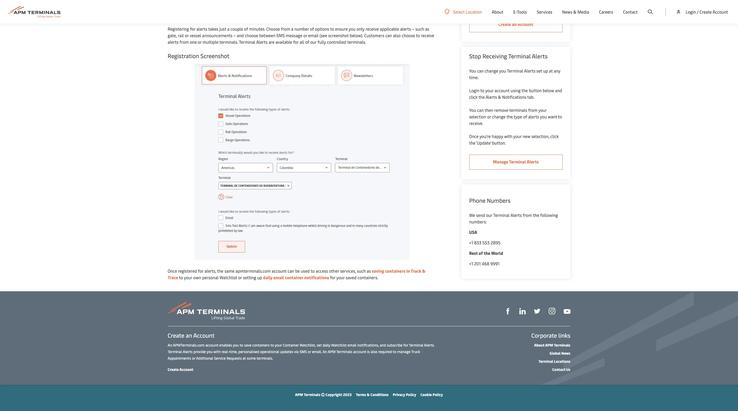 Task type: locate. For each thing, give the bounding box(es) containing it.
at inside you can change you terminal alerts set up at any time.
[[550, 68, 553, 74]]

ensure
[[336, 26, 348, 32]]

once registered for alerts, the same apmterminals.com account can be used to access other services, such as
[[168, 269, 371, 274]]

global news link
[[550, 351, 571, 356]]

1 horizontal spatial policy
[[433, 393, 443, 398]]

happy
[[492, 134, 504, 139]]

1 vertical spatial set
[[317, 343, 322, 348]]

0 horizontal spatial contact
[[553, 368, 566, 373]]

you can then remove terminals from your selection or change the type of alerts you want to receive.
[[470, 107, 563, 126]]

set up email.
[[317, 343, 322, 348]]

once inside once you're happy with your new selection, click the 'update' button.
[[470, 134, 479, 139]]

from inside you can then remove terminals from your selection or change the type of alerts you want to receive.
[[529, 107, 538, 113]]

contact right "careers" dropdown button
[[624, 9, 639, 15]]

0 vertical spatial apm
[[546, 343, 554, 348]]

also down applicable
[[393, 33, 401, 38]]

0 horizontal spatial click
[[470, 94, 478, 100]]

1 vertical spatial once
[[168, 269, 177, 274]]

can up time.
[[478, 68, 484, 74]]

0 horizontal spatial at
[[243, 356, 246, 361]]

policy right privacy
[[406, 393, 417, 398]]

a up message
[[292, 26, 294, 32]]

careers
[[600, 9, 614, 15]]

also inside registering for alerts takes just a couple of minutes. choose from a number of options to ensure you only receive applicable alerts – such as gate, rail or vessel announcements – and choose between sms message or email (see screenshot below). customers can also choose to receive alerts from one or multiple terminals. terminal alerts are available for all of our fully controlled terminals.
[[393, 33, 401, 38]]

1 choose from the left
[[245, 33, 258, 38]]

your inside login to your account using the button below and click the alerts & notifications tab.
[[486, 88, 494, 93]]

2 vertical spatial email
[[348, 343, 357, 348]]

1 vertical spatial create an account
[[168, 332, 215, 340]]

login to your account using the button below and click the alerts & notifications tab.
[[470, 88, 563, 100]]

1 vertical spatial +1
[[470, 261, 474, 267]]

numbers
[[488, 197, 511, 205]]

we
[[470, 213, 476, 218]]

1 horizontal spatial watchlist
[[332, 343, 347, 348]]

at left some
[[243, 356, 246, 361]]

2 +1 from the top
[[470, 261, 474, 267]]

email inside registering for alerts takes just a couple of minutes. choose from a number of options to ensure you only receive applicable alerts – such as gate, rail or vessel announcements – and choose between sms message or email (see screenshot below). customers can also choose to receive alerts from one or multiple terminals. terminal alerts are available for all of our fully controlled terminals.
[[309, 33, 319, 38]]

enables
[[220, 343, 232, 348]]

and inside an apmterminals.com account enables you to save containers to your container watchlist, set daily watchlist email notifications, and subscribe for terminal alerts. terminal alerts provide you with real-time, personalised operational updates via sms or email. an apm terminals account is also required to manage truck appointments or additional service requests at some terminals.
[[380, 343, 386, 348]]

email inside an apmterminals.com account enables you to save containers to your container watchlist, set daily watchlist email notifications, and subscribe for terminal alerts. terminal alerts provide you with real-time, personalised operational updates via sms or email. an apm terminals account is also required to manage truck appointments or additional service requests at some terminals.
[[348, 343, 357, 348]]

0 vertical spatial watchlist
[[220, 275, 237, 281]]

1 vertical spatial sms
[[300, 350, 307, 355]]

2 vertical spatial terminals
[[304, 393, 321, 398]]

alerts right type
[[529, 114, 540, 120]]

contact for contact
[[624, 9, 639, 15]]

the left 'update'
[[470, 140, 476, 146]]

the inside you can then remove terminals from your selection or change the type of alerts you want to receive.
[[507, 114, 513, 120]]

alerts inside login to your account using the button below and click the alerts & notifications tab.
[[486, 94, 498, 100]]

apm terminals ⓒ copyright 2023
[[295, 393, 352, 398]]

service
[[214, 356, 226, 361]]

then
[[485, 107, 494, 113]]

2 horizontal spatial email
[[348, 343, 357, 348]]

your down registered
[[184, 275, 192, 281]]

+1 for +1 201 468 9991
[[470, 261, 474, 267]]

alerts
[[197, 26, 208, 32], [401, 26, 411, 32], [168, 39, 179, 45], [529, 114, 540, 120]]

1 vertical spatial email
[[274, 275, 284, 281]]

account
[[713, 9, 729, 15], [518, 21, 534, 27], [194, 332, 215, 340], [180, 368, 194, 373]]

0 horizontal spatial daily
[[263, 275, 273, 281]]

1 vertical spatial with
[[214, 350, 221, 355]]

once left you're
[[470, 134, 479, 139]]

alerts right applicable
[[401, 26, 411, 32]]

1 horizontal spatial contact
[[624, 9, 639, 15]]

notifications
[[305, 275, 329, 281]]

terminal inside we send our terminal alerts from the following numbers:
[[494, 213, 510, 218]]

terminal locations link
[[539, 360, 571, 365]]

can inside you can then remove terminals from your selection or change the type of alerts you want to receive.
[[478, 107, 484, 113]]

0 vertical spatial create an account
[[499, 21, 534, 27]]

all
[[300, 39, 305, 45]]

alerts inside we send our terminal alerts from the following numbers:
[[511, 213, 522, 218]]

are
[[269, 39, 275, 45]]

takes
[[208, 26, 219, 32]]

alerts inside you can change you terminal alerts set up at any time.
[[525, 68, 536, 74]]

is
[[368, 350, 370, 355]]

you inside you can then remove terminals from your selection or change the type of alerts you want to receive.
[[470, 107, 477, 113]]

0 horizontal spatial login
[[470, 88, 480, 93]]

you inside you can change you terminal alerts set up at any time.
[[500, 68, 507, 74]]

terminals. down below).
[[348, 39, 366, 45]]

required
[[379, 350, 392, 355]]

terminal down stop receiving terminal alerts
[[508, 68, 524, 74]]

& right track
[[423, 269, 426, 274]]

you up time.
[[470, 68, 477, 74]]

1 vertical spatial also
[[371, 350, 378, 355]]

also
[[393, 33, 401, 38], [371, 350, 378, 355]]

you inside you can then remove terminals from your selection or change the type of alerts you want to receive.
[[541, 114, 548, 120]]

type
[[514, 114, 523, 120]]

below).
[[350, 33, 364, 38]]

1 vertical spatial contact
[[553, 368, 566, 373]]

the up 'then'
[[479, 94, 485, 100]]

sms up available
[[277, 33, 285, 38]]

1 horizontal spatial such
[[416, 26, 425, 32]]

a right just
[[228, 26, 230, 32]]

you tube link
[[564, 308, 571, 315]]

as inside registering for alerts takes just a couple of minutes. choose from a number of options to ensure you only receive applicable alerts – such as gate, rail or vessel announcements – and choose between sms message or email (see screenshot below). customers can also choose to receive alerts from one or multiple terminals. terminal alerts are available for all of our fully controlled terminals.
[[426, 26, 430, 32]]

global news
[[550, 351, 571, 356]]

of right rest at the bottom of the page
[[479, 251, 483, 256]]

news & media
[[563, 9, 590, 15]]

location
[[466, 9, 482, 15]]

number
[[295, 26, 309, 32]]

apm left ⓒ
[[295, 393, 303, 398]]

for down the "other"
[[330, 275, 336, 281]]

from left following on the right bottom
[[523, 213, 533, 218]]

1 horizontal spatial sms
[[300, 350, 307, 355]]

1 policy from the left
[[406, 393, 417, 398]]

about apm terminals
[[535, 343, 571, 348]]

you
[[349, 26, 356, 32], [500, 68, 507, 74], [541, 114, 548, 120], [233, 343, 239, 348], [207, 350, 213, 355]]

policy for cookie policy
[[433, 393, 443, 398]]

1 vertical spatial news
[[562, 351, 571, 356]]

&
[[574, 9, 577, 15], [499, 94, 502, 100], [423, 269, 426, 274], [367, 393, 370, 398]]

with up 'service'
[[214, 350, 221, 355]]

login down time.
[[470, 88, 480, 93]]

email left notifications,
[[348, 343, 357, 348]]

account right / on the top of the page
[[713, 9, 729, 15]]

& inside saving containers in track & trace
[[423, 269, 426, 274]]

cookie policy
[[421, 393, 443, 398]]

alerts
[[257, 39, 268, 45], [533, 52, 548, 60], [525, 68, 536, 74], [486, 94, 498, 100], [527, 159, 539, 165], [511, 213, 522, 218], [183, 350, 193, 355]]

0 horizontal spatial our
[[311, 39, 317, 45]]

1 vertical spatial containers
[[253, 343, 270, 348]]

sms inside an apmterminals.com account enables you to save containers to your container watchlist, set daily watchlist email notifications, and subscribe for terminal alerts. terminal alerts provide you with real-time, personalised operational updates via sms or email. an apm terminals account is also required to manage truck appointments or additional service requests at some terminals.
[[300, 350, 307, 355]]

sms right via
[[300, 350, 307, 355]]

ⓒ
[[321, 393, 325, 398]]

own
[[193, 275, 201, 281]]

select location button
[[445, 9, 482, 15]]

0 vertical spatial sms
[[277, 33, 285, 38]]

of right all
[[306, 39, 310, 45]]

2 horizontal spatial terminals.
[[348, 39, 366, 45]]

from inside we send our terminal alerts from the following numbers:
[[523, 213, 533, 218]]

select
[[454, 9, 465, 15]]

0 vertical spatial an
[[513, 21, 517, 27]]

contact down locations
[[553, 368, 566, 373]]

your inside you can then remove terminals from your selection or change the type of alerts you want to receive.
[[539, 107, 547, 113]]

terminal down numbers
[[494, 213, 510, 218]]

create an account
[[499, 21, 534, 27], [168, 332, 215, 340]]

terminals
[[555, 343, 571, 348], [337, 350, 353, 355], [304, 393, 321, 398]]

create account
[[168, 368, 194, 373]]

0 vertical spatial containers
[[386, 269, 406, 274]]

alerts inside an apmterminals.com account enables you to save containers to your container watchlist, set daily watchlist email notifications, and subscribe for terminal alerts. terminal alerts provide you with real-time, personalised operational updates via sms or email. an apm terminals account is also required to manage truck appointments or additional service requests at some terminals.
[[183, 350, 193, 355]]

1 horizontal spatial containers
[[386, 269, 406, 274]]

0 vertical spatial change
[[485, 68, 499, 74]]

set
[[537, 68, 543, 74], [317, 343, 322, 348]]

0 horizontal spatial apm
[[295, 393, 303, 398]]

you up additional
[[207, 350, 213, 355]]

an up the apmterminals.com
[[186, 332, 192, 340]]

or right rail
[[185, 33, 189, 38]]

1 horizontal spatial an
[[513, 21, 517, 27]]

1 horizontal spatial daily
[[323, 343, 331, 348]]

email left (see
[[309, 33, 319, 38]]

additional
[[196, 356, 213, 361]]

change down remove
[[493, 114, 506, 120]]

daily email container notifications link
[[263, 275, 329, 281]]

terminal inside registering for alerts takes just a couple of minutes. choose from a number of options to ensure you only receive applicable alerts – such as gate, rail or vessel announcements – and choose between sms message or email (see screenshot below). customers can also choose to receive alerts from one or multiple terminals. terminal alerts are available for all of our fully controlled terminals.
[[239, 39, 256, 45]]

terminals left is at bottom
[[337, 350, 353, 355]]

0 vertical spatial an
[[168, 343, 172, 348]]

notifications
[[503, 94, 527, 100]]

can down applicable
[[386, 33, 392, 38]]

following
[[541, 213, 559, 218]]

1 horizontal spatial once
[[470, 134, 479, 139]]

0 horizontal spatial a
[[228, 26, 230, 32]]

1 horizontal spatial terminals.
[[257, 356, 273, 361]]

0 horizontal spatial also
[[371, 350, 378, 355]]

login inside login to your account using the button below and click the alerts & notifications tab.
[[470, 88, 480, 93]]

1 you from the top
[[470, 68, 477, 74]]

0 horizontal spatial choose
[[245, 33, 258, 38]]

create left e-tools popup button
[[499, 21, 512, 27]]

the left following on the right bottom
[[534, 213, 540, 218]]

0 vertical spatial news
[[563, 9, 573, 15]]

setting
[[243, 275, 257, 281]]

0 vertical spatial at
[[550, 68, 553, 74]]

and right below
[[556, 88, 563, 93]]

saving
[[372, 269, 385, 274]]

1 vertical spatial daily
[[323, 343, 331, 348]]

click right selection,
[[551, 134, 559, 139]]

account inside login to your account using the button below and click the alerts & notifications tab.
[[495, 88, 510, 93]]

1 horizontal spatial apm
[[328, 350, 336, 355]]

can inside you can change you terminal alerts set up at any time.
[[478, 68, 484, 74]]

1 horizontal spatial click
[[551, 134, 559, 139]]

media
[[578, 9, 590, 15]]

set left any
[[537, 68, 543, 74]]

0 vertical spatial such
[[416, 26, 425, 32]]

alerts,
[[205, 269, 216, 274]]

up inside you can change you terminal alerts set up at any time.
[[544, 68, 549, 74]]

2 horizontal spatial terminals
[[555, 343, 571, 348]]

account left enables
[[206, 343, 219, 348]]

click down time.
[[470, 94, 478, 100]]

1 horizontal spatial an
[[323, 350, 327, 355]]

services button
[[538, 0, 553, 24]]

you inside you can change you terminal alerts set up at any time.
[[470, 68, 477, 74]]

apm right email.
[[328, 350, 336, 355]]

watchlist inside an apmterminals.com account enables you to save containers to your container watchlist, set daily watchlist email notifications, and subscribe for terminal alerts. terminal alerts provide you with real-time, personalised operational updates via sms or email. an apm terminals account is also required to manage truck appointments or additional service requests at some terminals.
[[332, 343, 347, 348]]

1 horizontal spatial receive
[[422, 33, 435, 38]]

1 vertical spatial up
[[258, 275, 262, 281]]

1 horizontal spatial up
[[544, 68, 549, 74]]

applicable
[[380, 26, 400, 32]]

create account link
[[168, 368, 194, 373]]

apmterminals.com
[[236, 269, 271, 274]]

your up updates
[[275, 343, 282, 348]]

2 horizontal spatial apm
[[546, 343, 554, 348]]

your down below
[[539, 107, 547, 113]]

terminals. down operational
[[257, 356, 273, 361]]

0 vertical spatial click
[[470, 94, 478, 100]]

numbers:
[[470, 219, 487, 225]]

controlled
[[327, 39, 347, 45]]

1 vertical spatial apm
[[328, 350, 336, 355]]

e-tools
[[514, 9, 528, 15]]

change inside you can then remove terminals from your selection or change the type of alerts you want to receive.
[[493, 114, 506, 120]]

our left fully
[[311, 39, 317, 45]]

an inside create an account link
[[513, 21, 517, 27]]

1 horizontal spatial about
[[535, 343, 545, 348]]

about for about
[[492, 9, 504, 15]]

your up 'then'
[[486, 88, 494, 93]]

only
[[357, 26, 365, 32]]

create an account up the apmterminals.com
[[168, 332, 215, 340]]

terminals.
[[220, 39, 238, 45], [348, 39, 366, 45], [257, 356, 273, 361]]

1 a from the left
[[228, 26, 230, 32]]

world
[[492, 251, 504, 256]]

usa
[[470, 230, 478, 235]]

can up selection
[[478, 107, 484, 113]]

1 +1 from the top
[[470, 240, 474, 246]]

0 horizontal spatial set
[[317, 343, 322, 348]]

once up trace
[[168, 269, 177, 274]]

2 policy from the left
[[433, 393, 443, 398]]

0 vertical spatial also
[[393, 33, 401, 38]]

the up tab.
[[522, 88, 528, 93]]

& right 'terms'
[[367, 393, 370, 398]]

1 vertical spatial you
[[470, 107, 477, 113]]

careers button
[[600, 0, 614, 24]]

can inside registering for alerts takes just a couple of minutes. choose from a number of options to ensure you only receive applicable alerts – such as gate, rail or vessel announcements – and choose between sms message or email (see screenshot below). customers can also choose to receive alerts from one or multiple terminals. terminal alerts are available for all of our fully controlled terminals.
[[386, 33, 392, 38]]

terminals. down announcements
[[220, 39, 238, 45]]

0 horizontal spatial –
[[234, 33, 236, 38]]

1 horizontal spatial our
[[487, 213, 493, 218]]

1 horizontal spatial login
[[687, 9, 697, 15]]

1 vertical spatial login
[[470, 88, 480, 93]]

news left media
[[563, 9, 573, 15]]

apm down corporate links
[[546, 343, 554, 348]]

up left any
[[544, 68, 549, 74]]

up down apmterminals.com
[[258, 275, 262, 281]]

– right applicable
[[413, 26, 415, 32]]

email.
[[312, 350, 322, 355]]

0 horizontal spatial once
[[168, 269, 177, 274]]

0 vertical spatial up
[[544, 68, 549, 74]]

phone numbers
[[470, 197, 511, 205]]

1 horizontal spatial –
[[413, 26, 415, 32]]

you
[[470, 68, 477, 74], [470, 107, 477, 113]]

terminals up global news link
[[555, 343, 571, 348]]

or right the one
[[198, 39, 202, 45]]

once for once you're happy with your new selection, click the 'update' button.
[[470, 134, 479, 139]]

such inside registering for alerts takes just a couple of minutes. choose from a number of options to ensure you only receive applicable alerts – such as gate, rail or vessel announcements – and choose between sms message or email (see screenshot below). customers can also choose to receive alerts from one or multiple terminals. terminal alerts are available for all of our fully controlled terminals.
[[416, 26, 425, 32]]

terminal down minutes.
[[239, 39, 256, 45]]

& inside login to your account using the button below and click the alerts & notifications tab.
[[499, 94, 502, 100]]

1 vertical spatial –
[[234, 33, 236, 38]]

operational
[[261, 350, 279, 355]]

policy right cookie
[[433, 393, 443, 398]]

+1 left '201'
[[470, 261, 474, 267]]

– down couple
[[234, 33, 236, 38]]

or down 'then'
[[488, 114, 492, 120]]

the left type
[[507, 114, 513, 120]]

1 horizontal spatial with
[[505, 134, 513, 139]]

or inside you can then remove terminals from your selection or change the type of alerts you want to receive.
[[488, 114, 492, 120]]

at left any
[[550, 68, 553, 74]]

our right send
[[487, 213, 493, 218]]

0 horizontal spatial about
[[492, 9, 504, 15]]

0 horizontal spatial such
[[357, 269, 366, 274]]

subscribe
[[387, 343, 403, 348]]

terminals. inside an apmterminals.com account enables you to save containers to your container watchlist, set daily watchlist email notifications, and subscribe for terminal alerts. terminal alerts provide you with real-time, personalised operational updates via sms or email. an apm terminals account is also required to manage truck appointments or additional service requests at some terminals.
[[257, 356, 273, 361]]

0 horizontal spatial policy
[[406, 393, 417, 398]]

daily down once registered for alerts, the same apmterminals.com account can be used to access other services, such as
[[263, 275, 273, 281]]

& up remove
[[499, 94, 502, 100]]

0 vertical spatial with
[[505, 134, 513, 139]]

1 horizontal spatial also
[[393, 33, 401, 38]]

our inside we send our terminal alerts from the following numbers:
[[487, 213, 493, 218]]

our inside registering for alerts takes just a couple of minutes. choose from a number of options to ensure you only receive applicable alerts – such as gate, rail or vessel announcements – and choose between sms message or email (see screenshot below). customers can also choose to receive alerts from one or multiple terminals. terminal alerts are available for all of our fully controlled terminals.
[[311, 39, 317, 45]]

0 vertical spatial +1
[[470, 240, 474, 246]]

0 horizontal spatial and
[[237, 33, 244, 38]]

rest
[[470, 251, 478, 256]]

of right type
[[524, 114, 528, 120]]

email down once registered for alerts, the same apmterminals.com account can be used to access other services, such as
[[274, 275, 284, 281]]

personalised
[[239, 350, 260, 355]]

containers left in at the right bottom of page
[[386, 269, 406, 274]]

our
[[311, 39, 317, 45], [487, 213, 493, 218]]

1 vertical spatial our
[[487, 213, 493, 218]]

0 vertical spatial receive
[[366, 26, 379, 32]]

0 vertical spatial terminals
[[555, 343, 571, 348]]

2 you from the top
[[470, 107, 477, 113]]

your inside once you're happy with your new selection, click the 'update' button.
[[514, 134, 522, 139]]

1 vertical spatial at
[[243, 356, 246, 361]]

at inside an apmterminals.com account enables you to save containers to your container watchlist, set daily watchlist email notifications, and subscribe for terminal alerts. terminal alerts provide you with real-time, personalised operational updates via sms or email. an apm terminals account is also required to manage truck appointments or additional service requests at some terminals.
[[243, 356, 246, 361]]

apm
[[546, 343, 554, 348], [328, 350, 336, 355], [295, 393, 303, 398]]

you down stop receiving terminal alerts
[[500, 68, 507, 74]]

2 vertical spatial and
[[380, 343, 386, 348]]

1 horizontal spatial terminals
[[337, 350, 353, 355]]

0 horizontal spatial an
[[168, 343, 172, 348]]

you for you can change you terminal alerts set up at any time.
[[470, 68, 477, 74]]

daily inside an apmterminals.com account enables you to save containers to your container watchlist, set daily watchlist email notifications, and subscribe for terminal alerts. terminal alerts provide you with real-time, personalised operational updates via sms or email. an apm terminals account is also required to manage truck appointments or additional service requests at some terminals.
[[323, 343, 331, 348]]

0 vertical spatial once
[[470, 134, 479, 139]]

phone
[[470, 197, 486, 205]]

containers
[[386, 269, 406, 274], [253, 343, 270, 348]]

0 vertical spatial our
[[311, 39, 317, 45]]

an down e-
[[513, 21, 517, 27]]

the inside once you're happy with your new selection, click the 'update' button.
[[470, 140, 476, 146]]

1 horizontal spatial at
[[550, 68, 553, 74]]

1 vertical spatial about
[[535, 343, 545, 348]]

and
[[237, 33, 244, 38], [556, 88, 563, 93], [380, 343, 386, 348]]

2 horizontal spatial and
[[556, 88, 563, 93]]

an up appointments
[[168, 343, 172, 348]]

0 horizontal spatial sms
[[277, 33, 285, 38]]

1 horizontal spatial as
[[426, 26, 430, 32]]

& left media
[[574, 9, 577, 15]]

privacy
[[393, 393, 406, 398]]

account left using
[[495, 88, 510, 93]]

up
[[544, 68, 549, 74], [258, 275, 262, 281]]

and down couple
[[237, 33, 244, 38]]

1 horizontal spatial set
[[537, 68, 543, 74]]



Task type: describe. For each thing, give the bounding box(es) containing it.
with inside once you're happy with your new selection, click the 'update' button.
[[505, 134, 513, 139]]

& inside dropdown button
[[574, 9, 577, 15]]

registration screenshot
[[168, 52, 230, 60]]

login for login / create account
[[687, 9, 697, 15]]

to inside login to your account using the button below and click the alerts & notifications tab.
[[481, 88, 485, 93]]

of inside you can then remove terminals from your selection or change the type of alerts you want to receive.
[[524, 114, 528, 120]]

any
[[554, 68, 561, 74]]

/
[[698, 9, 699, 15]]

alerts up vessel
[[197, 26, 208, 32]]

corporate
[[532, 332, 558, 340]]

containers inside an apmterminals.com account enables you to save containers to your container watchlist, set daily watchlist email notifications, and subscribe for terminal alerts. terminal alerts provide you with real-time, personalised operational updates via sms or email. an apm terminals account is also required to manage truck appointments or additional service requests at some terminals.
[[253, 343, 270, 348]]

registered
[[178, 269, 197, 274]]

terminal down the global
[[539, 360, 554, 365]]

you for you can then remove terminals from your selection or change the type of alerts you want to receive.
[[470, 107, 477, 113]]

personal
[[202, 275, 219, 281]]

login for login to your account using the button below and click the alerts & notifications tab.
[[470, 88, 480, 93]]

some
[[247, 356, 256, 361]]

terminal inside you can change you terminal alerts set up at any time.
[[508, 68, 524, 74]]

the inside we send our terminal alerts from the following numbers:
[[534, 213, 540, 218]]

account down the tools
[[518, 21, 534, 27]]

click inside login to your account using the button below and click the alerts & notifications tab.
[[470, 94, 478, 100]]

track
[[411, 269, 422, 274]]

create down appointments
[[168, 368, 179, 373]]

apm inside an apmterminals.com account enables you to save containers to your container watchlist, set daily watchlist email notifications, and subscribe for terminal alerts. terminal alerts provide you with real-time, personalised operational updates via sms or email. an apm terminals account is also required to manage truck appointments or additional service requests at some terminals.
[[328, 350, 336, 355]]

1 vertical spatial receive
[[422, 33, 435, 38]]

can left be
[[288, 269, 295, 274]]

alerts down gate,
[[168, 39, 179, 45]]

button.
[[493, 140, 507, 146]]

shape link
[[505, 308, 511, 315]]

the left world
[[484, 251, 491, 256]]

containers.
[[358, 275, 379, 281]]

create an account inside create an account link
[[499, 21, 534, 27]]

0 horizontal spatial terminals.
[[220, 39, 238, 45]]

to inside you can then remove terminals from your selection or change the type of alerts you want to receive.
[[559, 114, 563, 120]]

for up vessel
[[190, 26, 196, 32]]

between
[[259, 33, 276, 38]]

privacy policy link
[[393, 393, 417, 398]]

tab.
[[528, 94, 535, 100]]

once you're happy with your new selection, click the 'update' button.
[[470, 134, 559, 146]]

833
[[475, 240, 482, 246]]

select location
[[454, 9, 482, 15]]

facebook image
[[505, 309, 511, 315]]

terminal up truck
[[409, 343, 424, 348]]

1 vertical spatial as
[[367, 269, 371, 274]]

account up to your own personal watchlist or setting up daily email container notifications for your saved containers.
[[272, 269, 287, 274]]

options
[[315, 26, 330, 32]]

also inside an apmterminals.com account enables you to save containers to your container watchlist, set daily watchlist email notifications, and subscribe for terminal alerts. terminal alerts provide you with real-time, personalised operational updates via sms or email. an apm terminals account is also required to manage truck appointments or additional service requests at some terminals.
[[371, 350, 378, 355]]

remove
[[495, 107, 509, 113]]

of right couple
[[244, 26, 248, 32]]

set inside an apmterminals.com account enables you to save containers to your container watchlist, set daily watchlist email notifications, and subscribe for terminal alerts. terminal alerts provide you with real-time, personalised operational updates via sms or email. an apm terminals account is also required to manage truck appointments or additional service requests at some terminals.
[[317, 343, 322, 348]]

to your own personal watchlist or setting up daily email container notifications for your saved containers.
[[178, 275, 379, 281]]

button
[[529, 88, 542, 93]]

or up all
[[304, 33, 308, 38]]

the left same
[[217, 269, 224, 274]]

contact us link
[[553, 368, 571, 373]]

once for once registered for alerts, the same apmterminals.com account can be used to access other services, such as
[[168, 269, 177, 274]]

choose
[[267, 26, 280, 32]]

terms & conditions link
[[356, 393, 389, 398]]

terminal right the manage
[[510, 159, 527, 165]]

create right / on the top of the page
[[700, 9, 713, 15]]

about apm terminals link
[[535, 343, 571, 348]]

0 horizontal spatial receive
[[366, 26, 379, 32]]

us
[[567, 368, 571, 373]]

your down the "other"
[[337, 275, 345, 281]]

real-
[[222, 350, 229, 355]]

containers inside saving containers in track & trace
[[386, 269, 406, 274]]

0 horizontal spatial terminals
[[304, 393, 321, 398]]

2 a from the left
[[292, 26, 294, 32]]

you can change you terminal alerts set up at any time.
[[470, 68, 561, 80]]

click inside once you're happy with your new selection, click the 'update' button.
[[551, 134, 559, 139]]

+1 833 553 2895
[[470, 240, 501, 246]]

receiving
[[483, 52, 508, 60]]

up for setting
[[258, 275, 262, 281]]

alerts inside registering for alerts takes just a couple of minutes. choose from a number of options to ensure you only receive applicable alerts – such as gate, rail or vessel announcements – and choose between sms message or email (see screenshot below). customers can also choose to receive alerts from one or multiple terminals. terminal alerts are available for all of our fully controlled terminals.
[[257, 39, 268, 45]]

contact for contact us
[[553, 368, 566, 373]]

screenshot
[[201, 52, 230, 60]]

0 horizontal spatial watchlist
[[220, 275, 237, 281]]

requests
[[227, 356, 242, 361]]

links
[[559, 332, 571, 340]]

account up 'provide'
[[194, 332, 215, 340]]

and inside login to your account using the button below and click the alerts & notifications tab.
[[556, 88, 563, 93]]

2023
[[343, 393, 352, 398]]

or down the 'watchlist,'
[[308, 350, 312, 355]]

terminals inside an apmterminals.com account enables you to save containers to your container watchlist, set daily watchlist email notifications, and subscribe for terminal alerts. terminal alerts provide you with real-time, personalised operational updates via sms or email. an apm terminals account is also required to manage truck appointments or additional service requests at some terminals.
[[337, 350, 353, 355]]

instagram image
[[549, 309, 556, 315]]

account down appointments
[[180, 368, 194, 373]]

change inside you can change you terminal alerts set up at any time.
[[485, 68, 499, 74]]

manage
[[398, 350, 411, 355]]

vessel
[[190, 33, 201, 38]]

from up message
[[281, 26, 290, 32]]

new
[[523, 134, 531, 139]]

2 vertical spatial apm
[[295, 393, 303, 398]]

468
[[482, 261, 490, 267]]

services,
[[341, 269, 356, 274]]

want
[[549, 114, 558, 120]]

linkedin image
[[520, 309, 526, 315]]

policy for privacy policy
[[406, 393, 417, 398]]

instagram link
[[549, 308, 556, 315]]

provide
[[194, 350, 206, 355]]

terminal up appointments
[[168, 350, 182, 355]]

announcements
[[202, 33, 233, 38]]

youtube image
[[564, 310, 571, 314]]

your inside an apmterminals.com account enables you to save containers to your container watchlist, set daily watchlist email notifications, and subscribe for terminal alerts. terminal alerts provide you with real-time, personalised operational updates via sms or email. an apm terminals account is also required to manage truck appointments or additional service requests at some terminals.
[[275, 343, 282, 348]]

same
[[225, 269, 235, 274]]

terminal up you can change you terminal alerts set up at any time.
[[509, 52, 531, 60]]

account left is at bottom
[[354, 350, 367, 355]]

or down 'provide'
[[192, 356, 196, 361]]

create up the apmterminals.com
[[168, 332, 185, 340]]

alerts inside you can then remove terminals from your selection or change the type of alerts you want to receive.
[[529, 114, 540, 120]]

+1 for +1 833 553 2895
[[470, 240, 474, 246]]

saving containers in track & trace
[[168, 269, 426, 281]]

news inside dropdown button
[[563, 9, 573, 15]]

+1 201 468 9991
[[470, 261, 500, 267]]

contact us
[[553, 368, 571, 373]]

for left all
[[294, 39, 299, 45]]

about for about apm terminals
[[535, 343, 545, 348]]

for inside an apmterminals.com account enables you to save containers to your container watchlist, set daily watchlist email notifications, and subscribe for terminal alerts. terminal alerts provide you with real-time, personalised operational updates via sms or email. an apm terminals account is also required to manage truck appointments or additional service requests at some terminals.
[[404, 343, 409, 348]]

and inside registering for alerts takes just a couple of minutes. choose from a number of options to ensure you only receive applicable alerts – such as gate, rail or vessel announcements – and choose between sms message or email (see screenshot below). customers can also choose to receive alerts from one or multiple terminals. terminal alerts are available for all of our fully controlled terminals.
[[237, 33, 244, 38]]

registering
[[168, 26, 189, 32]]

with inside an apmterminals.com account enables you to save containers to your container watchlist, set daily watchlist email notifications, and subscribe for terminal alerts. terminal alerts provide you with real-time, personalised operational updates via sms or email. an apm terminals account is also required to manage truck appointments or additional service requests at some terminals.
[[214, 350, 221, 355]]

twitter image
[[535, 309, 541, 315]]

stop receiving terminal alerts
[[470, 52, 548, 60]]

you inside registering for alerts takes just a couple of minutes. choose from a number of options to ensure you only receive applicable alerts – such as gate, rail or vessel announcements – and choose between sms message or email (see screenshot below). customers can also choose to receive alerts from one or multiple terminals. terminal alerts are available for all of our fully controlled terminals.
[[349, 26, 356, 32]]

minutes.
[[249, 26, 266, 32]]

apmt footer logo image
[[168, 302, 245, 321]]

just
[[220, 26, 227, 32]]

0 vertical spatial daily
[[263, 275, 273, 281]]

set inside you can change you terminal alerts set up at any time.
[[537, 68, 543, 74]]

cookie
[[421, 393, 432, 398]]

notifications,
[[358, 343, 379, 348]]

watchlist,
[[300, 343, 316, 348]]

stop
[[470, 52, 482, 60]]

sms inside registering for alerts takes just a couple of minutes. choose from a number of options to ensure you only receive applicable alerts – such as gate, rail or vessel announcements – and choose between sms message or email (see screenshot below). customers can also choose to receive alerts from one or multiple terminals. terminal alerts are available for all of our fully controlled terminals.
[[277, 33, 285, 38]]

up for set
[[544, 68, 549, 74]]

truck
[[412, 350, 421, 355]]

1 vertical spatial such
[[357, 269, 366, 274]]

other
[[329, 269, 340, 274]]

you up time,
[[233, 343, 239, 348]]

we send our terminal alerts from the following numbers:
[[470, 213, 559, 225]]

0 horizontal spatial create an account
[[168, 332, 215, 340]]

'update'
[[477, 140, 492, 146]]

2895
[[491, 240, 501, 246]]

one
[[190, 39, 197, 45]]

of left 'options'
[[310, 26, 314, 32]]

2 choose from the left
[[402, 33, 416, 38]]

0 horizontal spatial email
[[274, 275, 284, 281]]

tools
[[518, 9, 528, 15]]

9991
[[491, 261, 500, 267]]

terminal alerts subscription image
[[195, 64, 410, 260]]

send
[[477, 213, 486, 218]]

corporate links
[[532, 332, 571, 340]]

or left setting
[[238, 275, 242, 281]]

updates
[[280, 350, 294, 355]]

multiple
[[203, 39, 219, 45]]

0 vertical spatial –
[[413, 26, 415, 32]]

for up own
[[198, 269, 204, 274]]

201
[[475, 261, 481, 267]]

1 vertical spatial an
[[323, 350, 327, 355]]

selection,
[[532, 134, 550, 139]]

access
[[316, 269, 328, 274]]

appointments
[[168, 356, 191, 361]]

be
[[296, 269, 300, 274]]

from down rail
[[180, 39, 189, 45]]

locations
[[555, 360, 571, 365]]

1 vertical spatial an
[[186, 332, 192, 340]]



Task type: vqa. For each thing, say whether or not it's contained in the screenshot.
Costa Rica inaugurat more
no



